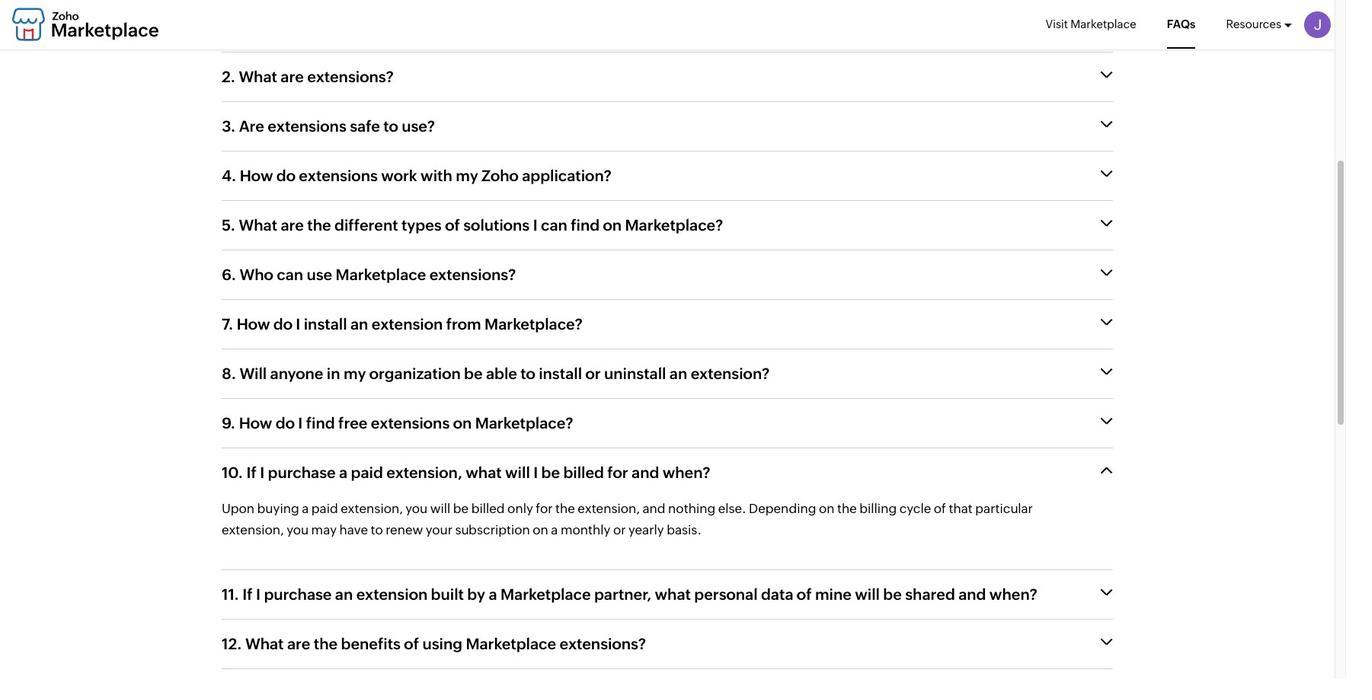Task type: vqa. For each thing, say whether or not it's contained in the screenshot.
will to the top
yes



Task type: describe. For each thing, give the bounding box(es) containing it.
0 horizontal spatial or
[[586, 365, 601, 383]]

8. will anyone in my organization be able to install or uninstall an extension?
[[222, 365, 770, 383]]

monthly
[[561, 523, 611, 538]]

be inside upon buying a paid extension, you will be billed only for the extension, and nothing else. depending on the billing cycle of that particular extension, you may have to renew your subscription on a monthly or yearly basis.
[[453, 502, 469, 517]]

else.
[[719, 502, 747, 517]]

will inside upon buying a paid extension, you will be billed only for the extension, and nothing else. depending on the billing cycle of that particular extension, you may have to renew your subscription on a monthly or yearly basis.
[[430, 502, 451, 517]]

the left billing
[[838, 502, 857, 517]]

are
[[239, 118, 264, 135]]

different
[[335, 217, 398, 234]]

billing
[[860, 502, 897, 517]]

0 vertical spatial an
[[351, 316, 368, 333]]

0 vertical spatial extensions?
[[307, 68, 394, 86]]

1 horizontal spatial what
[[655, 586, 691, 604]]

0 vertical spatial find
[[571, 217, 600, 234]]

solutions
[[464, 217, 530, 234]]

paid inside upon buying a paid extension, you will be billed only for the extension, and nothing else. depending on the billing cycle of that particular extension, you may have to renew your subscription on a monthly or yearly basis.
[[312, 502, 338, 517]]

subscription
[[455, 523, 530, 538]]

personal
[[695, 586, 758, 604]]

3. are extensions safe to use?
[[222, 118, 435, 135]]

0 vertical spatial my
[[456, 167, 478, 185]]

2. what are extensions?
[[222, 68, 394, 86]]

0 horizontal spatial what
[[466, 465, 502, 482]]

11.
[[222, 586, 239, 604]]

1 vertical spatial extension
[[356, 586, 428, 604]]

extension, up monthly
[[578, 502, 640, 517]]

visit marketplace
[[1046, 18, 1137, 30]]

buying
[[257, 502, 299, 517]]

anyone
[[270, 365, 324, 383]]

that
[[949, 502, 973, 517]]

organization
[[370, 365, 461, 383]]

0 vertical spatial extensions
[[268, 118, 347, 135]]

faqs
[[1168, 18, 1196, 30]]

6. who can use marketplace extensions?
[[222, 266, 516, 284]]

nothing
[[669, 502, 716, 517]]

able
[[486, 365, 518, 383]]

8.
[[222, 365, 236, 383]]

zoho
[[482, 167, 519, 185]]

1 vertical spatial extensions
[[299, 167, 378, 185]]

5.
[[222, 217, 236, 234]]

partner,
[[595, 586, 652, 604]]

resources
[[1227, 18, 1282, 30]]

2 vertical spatial an
[[335, 586, 353, 604]]

types
[[402, 217, 442, 234]]

4. how do extensions work with my zoho application?
[[222, 167, 612, 185]]

use?
[[402, 118, 435, 135]]

1 vertical spatial an
[[670, 365, 688, 383]]

extension, down the upon in the bottom of the page
[[222, 523, 284, 538]]

faqs link
[[1168, 0, 1196, 49]]

to inside upon buying a paid extension, you will be billed only for the extension, and nothing else. depending on the billing cycle of that particular extension, you may have to renew your subscription on a monthly or yearly basis.
[[371, 523, 383, 538]]

on right depending
[[819, 502, 835, 517]]

of left using
[[404, 636, 419, 653]]

particular
[[976, 502, 1034, 517]]

from
[[446, 316, 482, 333]]

0 horizontal spatial my
[[344, 365, 366, 383]]

0 vertical spatial for
[[608, 465, 629, 482]]

for inside upon buying a paid extension, you will be billed only for the extension, and nothing else. depending on the billing cycle of that particular extension, you may have to renew your subscription on a monthly or yearly basis.
[[536, 502, 553, 517]]

free
[[338, 415, 368, 433]]

what for 12.
[[245, 636, 284, 653]]

on down the application?
[[603, 217, 622, 234]]

11. if i purchase an extension built by a marketplace partner, what personal data of mine will be shared and when?
[[222, 586, 1038, 604]]

marketplace right "by"
[[501, 586, 591, 604]]

who
[[240, 266, 274, 284]]

0 vertical spatial extension
[[372, 316, 443, 333]]

safe
[[350, 118, 380, 135]]

marketplace? for 9. how do i find free extensions on marketplace?
[[475, 415, 574, 433]]

if for 10.
[[247, 465, 257, 482]]

2 vertical spatial and
[[959, 586, 987, 604]]

1 vertical spatial you
[[287, 523, 309, 538]]

renew
[[386, 523, 423, 538]]

a right "by"
[[489, 586, 497, 604]]

on down only
[[533, 523, 549, 538]]

extension?
[[691, 365, 770, 383]]

using
[[423, 636, 463, 653]]

uninstall
[[604, 365, 667, 383]]

how for 9.
[[239, 415, 272, 433]]

upon
[[222, 502, 255, 517]]

visit
[[1046, 18, 1069, 30]]

1 horizontal spatial when?
[[990, 586, 1038, 604]]

by
[[467, 586, 486, 604]]

purchase for a
[[268, 465, 336, 482]]

cycle
[[900, 502, 932, 517]]

have
[[340, 523, 368, 538]]

yearly
[[629, 523, 664, 538]]

are for 5.
[[281, 217, 304, 234]]

extension, up have
[[341, 502, 403, 517]]

how for 4.
[[240, 167, 273, 185]]

a right buying
[[302, 502, 309, 517]]

1 vertical spatial find
[[306, 415, 335, 433]]

0 vertical spatial marketplace?
[[625, 217, 724, 234]]

depending
[[749, 502, 817, 517]]

upon buying a paid extension, you will be billed only for the extension, and nothing else. depending on the billing cycle of that particular extension, you may have to renew your subscription on a monthly or yearly basis.
[[222, 502, 1034, 538]]



Task type: locate. For each thing, give the bounding box(es) containing it.
of right data
[[797, 586, 812, 604]]

will
[[240, 365, 267, 383]]

marketplace
[[1071, 18, 1137, 30], [336, 266, 426, 284], [501, 586, 591, 604], [466, 636, 557, 653]]

6.
[[222, 266, 236, 284]]

or left uninstall
[[586, 365, 601, 383]]

find
[[571, 217, 600, 234], [306, 415, 335, 433]]

1 horizontal spatial my
[[456, 167, 478, 185]]

an down 6. who can use marketplace extensions?
[[351, 316, 368, 333]]

are right 12.
[[287, 636, 311, 653]]

1 vertical spatial for
[[536, 502, 553, 517]]

will right mine
[[855, 586, 880, 604]]

and up upon buying a paid extension, you will be billed only for the extension, and nothing else. depending on the billing cycle of that particular extension, you may have to renew your subscription on a monthly or yearly basis.
[[632, 465, 660, 482]]

and inside upon buying a paid extension, you will be billed only for the extension, and nothing else. depending on the billing cycle of that particular extension, you may have to renew your subscription on a monthly or yearly basis.
[[643, 502, 666, 517]]

extensions
[[268, 118, 347, 135], [299, 167, 378, 185], [371, 415, 450, 433]]

0 horizontal spatial you
[[287, 523, 309, 538]]

extension
[[372, 316, 443, 333], [356, 586, 428, 604]]

or
[[586, 365, 601, 383], [614, 523, 626, 538]]

2.
[[222, 68, 236, 86]]

1 horizontal spatial or
[[614, 523, 626, 538]]

1 vertical spatial can
[[277, 266, 303, 284]]

1 vertical spatial are
[[281, 217, 304, 234]]

if
[[247, 465, 257, 482], [243, 586, 253, 604]]

can
[[541, 217, 568, 234], [277, 266, 303, 284]]

can down the application?
[[541, 217, 568, 234]]

0 vertical spatial what
[[466, 465, 502, 482]]

billed up subscription at the bottom left of the page
[[472, 502, 505, 517]]

1 vertical spatial install
[[539, 365, 582, 383]]

1 vertical spatial my
[[344, 365, 366, 383]]

0 vertical spatial or
[[586, 365, 601, 383]]

an up benefits
[[335, 586, 353, 604]]

1 horizontal spatial paid
[[351, 465, 383, 482]]

of inside upon buying a paid extension, you will be billed only for the extension, and nothing else. depending on the billing cycle of that particular extension, you may have to renew your subscription on a monthly or yearly basis.
[[934, 502, 947, 517]]

are right 5. at the top left of page
[[281, 217, 304, 234]]

0 horizontal spatial paid
[[312, 502, 338, 517]]

0 vertical spatial will
[[505, 465, 530, 482]]

data
[[761, 586, 794, 604]]

marketplace?
[[625, 217, 724, 234], [485, 316, 583, 333], [475, 415, 574, 433]]

do for 7.
[[274, 316, 293, 333]]

7. how do i install an extension from marketplace?
[[222, 316, 583, 333]]

will up only
[[505, 465, 530, 482]]

2 vertical spatial marketplace?
[[475, 415, 574, 433]]

extension up organization
[[372, 316, 443, 333]]

a
[[339, 465, 348, 482], [302, 502, 309, 517], [551, 523, 558, 538], [489, 586, 497, 604]]

of left that
[[934, 502, 947, 517]]

paid up may
[[312, 502, 338, 517]]

2 horizontal spatial to
[[521, 365, 536, 383]]

on up 10. if i purchase a paid extension, what will i be billed for and when?
[[453, 415, 472, 433]]

0 vertical spatial install
[[304, 316, 347, 333]]

2 vertical spatial to
[[371, 523, 383, 538]]

2 vertical spatial extensions
[[371, 415, 450, 433]]

extensions down '2. what are extensions?' at the top left of page
[[268, 118, 347, 135]]

marketplace right visit
[[1071, 18, 1137, 30]]

0 horizontal spatial install
[[304, 316, 347, 333]]

extension up benefits
[[356, 586, 428, 604]]

do right 4.
[[277, 167, 296, 185]]

when?
[[663, 465, 711, 482], [990, 586, 1038, 604]]

0 vertical spatial are
[[281, 68, 304, 86]]

to right "able"
[[521, 365, 536, 383]]

my right with
[[456, 167, 478, 185]]

of
[[445, 217, 460, 234], [934, 502, 947, 517], [797, 586, 812, 604], [404, 636, 419, 653]]

use
[[307, 266, 333, 284]]

0 horizontal spatial find
[[306, 415, 335, 433]]

3.
[[222, 118, 236, 135]]

extensions? up safe
[[307, 68, 394, 86]]

marketplace down 'different'
[[336, 266, 426, 284]]

an right uninstall
[[670, 365, 688, 383]]

1 vertical spatial will
[[430, 502, 451, 517]]

0 vertical spatial and
[[632, 465, 660, 482]]

0 horizontal spatial for
[[536, 502, 553, 517]]

1 vertical spatial billed
[[472, 502, 505, 517]]

2 vertical spatial will
[[855, 586, 880, 604]]

extension, down 9. how do i find free extensions on marketplace?
[[387, 465, 463, 482]]

do
[[277, 167, 296, 185], [274, 316, 293, 333], [276, 415, 295, 433]]

1 horizontal spatial extensions?
[[430, 266, 516, 284]]

install
[[304, 316, 347, 333], [539, 365, 582, 383]]

are up 3. are extensions safe to use?
[[281, 68, 304, 86]]

or inside upon buying a paid extension, you will be billed only for the extension, and nothing else. depending on the billing cycle of that particular extension, you may have to renew your subscription on a monthly or yearly basis.
[[614, 523, 626, 538]]

the up monthly
[[556, 502, 575, 517]]

find left free
[[306, 415, 335, 433]]

my
[[456, 167, 478, 185], [344, 365, 366, 383]]

marketplace down "by"
[[466, 636, 557, 653]]

1 horizontal spatial will
[[505, 465, 530, 482]]

12.
[[222, 636, 242, 653]]

1 vertical spatial what
[[239, 217, 278, 234]]

for
[[608, 465, 629, 482], [536, 502, 553, 517]]

my right in
[[344, 365, 366, 383]]

you up renew
[[406, 502, 428, 517]]

may
[[311, 523, 337, 538]]

be
[[464, 365, 483, 383], [542, 465, 560, 482], [453, 502, 469, 517], [884, 586, 902, 604]]

2 horizontal spatial extensions?
[[560, 636, 647, 653]]

benefits
[[341, 636, 401, 653]]

zoho marketplace logo image
[[11, 8, 159, 42]]

a left monthly
[[551, 523, 558, 538]]

and up yearly
[[643, 502, 666, 517]]

5. what are the different types of solutions i can find on marketplace?
[[222, 217, 724, 234]]

built
[[431, 586, 464, 604]]

what up subscription at the bottom left of the page
[[466, 465, 502, 482]]

are for 12.
[[287, 636, 311, 653]]

2 horizontal spatial will
[[855, 586, 880, 604]]

for up upon buying a paid extension, you will be billed only for the extension, and nothing else. depending on the billing cycle of that particular extension, you may have to renew your subscription on a monthly or yearly basis.
[[608, 465, 629, 482]]

extensions? down the 'partner,'
[[560, 636, 647, 653]]

0 horizontal spatial when?
[[663, 465, 711, 482]]

purchase
[[268, 465, 336, 482], [264, 586, 332, 604]]

1 horizontal spatial billed
[[564, 465, 604, 482]]

9.
[[222, 415, 236, 433]]

billed
[[564, 465, 604, 482], [472, 502, 505, 517]]

1 horizontal spatial to
[[384, 118, 399, 135]]

extensions?
[[307, 68, 394, 86], [430, 266, 516, 284], [560, 636, 647, 653]]

2 vertical spatial how
[[239, 415, 272, 433]]

the
[[307, 217, 331, 234], [556, 502, 575, 517], [838, 502, 857, 517], [314, 636, 338, 653]]

0 vertical spatial when?
[[663, 465, 711, 482]]

will up your
[[430, 502, 451, 517]]

to right safe
[[384, 118, 399, 135]]

how
[[240, 167, 273, 185], [237, 316, 270, 333], [239, 415, 272, 433]]

0 horizontal spatial to
[[371, 523, 383, 538]]

1 horizontal spatial can
[[541, 217, 568, 234]]

1 vertical spatial if
[[243, 586, 253, 604]]

to right have
[[371, 523, 383, 538]]

0 vertical spatial do
[[277, 167, 296, 185]]

1 vertical spatial what
[[655, 586, 691, 604]]

the left benefits
[[314, 636, 338, 653]]

do up anyone
[[274, 316, 293, 333]]

paid down free
[[351, 465, 383, 482]]

a down free
[[339, 465, 348, 482]]

do for 9.
[[276, 415, 295, 433]]

1 horizontal spatial find
[[571, 217, 600, 234]]

on
[[603, 217, 622, 234], [453, 415, 472, 433], [819, 502, 835, 517], [533, 523, 549, 538]]

to
[[384, 118, 399, 135], [521, 365, 536, 383], [371, 523, 383, 538]]

0 horizontal spatial will
[[430, 502, 451, 517]]

2 vertical spatial what
[[245, 636, 284, 653]]

12. what are the benefits of using marketplace extensions?
[[222, 636, 647, 653]]

purchase up buying
[[268, 465, 336, 482]]

shared
[[906, 586, 956, 604]]

if for 11.
[[243, 586, 253, 604]]

visit marketplace link
[[1046, 0, 1137, 49]]

are
[[281, 68, 304, 86], [281, 217, 304, 234], [287, 636, 311, 653]]

0 vertical spatial paid
[[351, 465, 383, 482]]

1 vertical spatial how
[[237, 316, 270, 333]]

what right the 'partner,'
[[655, 586, 691, 604]]

are for 2.
[[281, 68, 304, 86]]

the left 'different'
[[307, 217, 331, 234]]

0 vertical spatial what
[[239, 68, 277, 86]]

1 vertical spatial to
[[521, 365, 536, 383]]

work
[[381, 167, 418, 185]]

your
[[426, 523, 453, 538]]

1 vertical spatial extensions?
[[430, 266, 516, 284]]

and right shared
[[959, 586, 987, 604]]

1 vertical spatial or
[[614, 523, 626, 538]]

0 horizontal spatial can
[[277, 266, 303, 284]]

and for for
[[632, 465, 660, 482]]

9. how do i find free extensions on marketplace?
[[222, 415, 574, 433]]

0 horizontal spatial extensions?
[[307, 68, 394, 86]]

1 horizontal spatial install
[[539, 365, 582, 383]]

1 vertical spatial paid
[[312, 502, 338, 517]]

install right "able"
[[539, 365, 582, 383]]

2 vertical spatial are
[[287, 636, 311, 653]]

if right 11. on the left bottom of page
[[243, 586, 253, 604]]

what
[[239, 68, 277, 86], [239, 217, 278, 234], [245, 636, 284, 653]]

marketplace inside "link"
[[1071, 18, 1137, 30]]

with
[[421, 167, 453, 185]]

0 vertical spatial if
[[247, 465, 257, 482]]

1 horizontal spatial you
[[406, 502, 428, 517]]

how right 9.
[[239, 415, 272, 433]]

how for 7.
[[237, 316, 270, 333]]

0 vertical spatial how
[[240, 167, 273, 185]]

0 vertical spatial billed
[[564, 465, 604, 482]]

basis.
[[667, 523, 702, 538]]

how right 4.
[[240, 167, 273, 185]]

extensions? down 5. what are the different types of solutions i can find on marketplace?
[[430, 266, 516, 284]]

you
[[406, 502, 428, 517], [287, 523, 309, 538]]

only
[[508, 502, 533, 517]]

7.
[[222, 316, 233, 333]]

0 vertical spatial to
[[384, 118, 399, 135]]

10. if i purchase a paid extension, what will i be billed for and when?
[[222, 465, 711, 482]]

what
[[466, 465, 502, 482], [655, 586, 691, 604]]

what right 12.
[[245, 636, 284, 653]]

do down anyone
[[276, 415, 295, 433]]

in
[[327, 365, 340, 383]]

extensions down 3. are extensions safe to use?
[[299, 167, 378, 185]]

1 vertical spatial do
[[274, 316, 293, 333]]

1 vertical spatial and
[[643, 502, 666, 517]]

extension,
[[387, 465, 463, 482], [341, 502, 403, 517], [578, 502, 640, 517], [222, 523, 284, 538]]

what right 2.
[[239, 68, 277, 86]]

or left yearly
[[614, 523, 626, 538]]

install down use
[[304, 316, 347, 333]]

billed up monthly
[[564, 465, 604, 482]]

if right 10.
[[247, 465, 257, 482]]

0 vertical spatial purchase
[[268, 465, 336, 482]]

0 horizontal spatial billed
[[472, 502, 505, 517]]

application?
[[522, 167, 612, 185]]

for right only
[[536, 502, 553, 517]]

1 horizontal spatial for
[[608, 465, 629, 482]]

find down the application?
[[571, 217, 600, 234]]

4.
[[222, 167, 237, 185]]

how right 7. on the left top of the page
[[237, 316, 270, 333]]

2 vertical spatial extensions?
[[560, 636, 647, 653]]

purchase for an
[[264, 586, 332, 604]]

can left use
[[277, 266, 303, 284]]

0 vertical spatial you
[[406, 502, 428, 517]]

i
[[533, 217, 538, 234], [296, 316, 301, 333], [298, 415, 303, 433], [260, 465, 265, 482], [534, 465, 538, 482], [256, 586, 261, 604]]

do for 4.
[[277, 167, 296, 185]]

mine
[[816, 586, 852, 604]]

you left may
[[287, 523, 309, 538]]

10.
[[222, 465, 243, 482]]

1 vertical spatial purchase
[[264, 586, 332, 604]]

what right 5. at the top left of page
[[239, 217, 278, 234]]

what for 2.
[[239, 68, 277, 86]]

1 vertical spatial when?
[[990, 586, 1038, 604]]

what for 5.
[[239, 217, 278, 234]]

billed inside upon buying a paid extension, you will be billed only for the extension, and nothing else. depending on the billing cycle of that particular extension, you may have to renew your subscription on a monthly or yearly basis.
[[472, 502, 505, 517]]

0 vertical spatial can
[[541, 217, 568, 234]]

extensions down organization
[[371, 415, 450, 433]]

of right "types"
[[445, 217, 460, 234]]

1 vertical spatial marketplace?
[[485, 316, 583, 333]]

an
[[351, 316, 368, 333], [670, 365, 688, 383], [335, 586, 353, 604]]

marketplace? for 7. how do i install an extension from marketplace?
[[485, 316, 583, 333]]

purchase right 11. on the left bottom of page
[[264, 586, 332, 604]]

jacob simon image
[[1305, 11, 1332, 38]]

and for extension,
[[643, 502, 666, 517]]

2 vertical spatial do
[[276, 415, 295, 433]]



